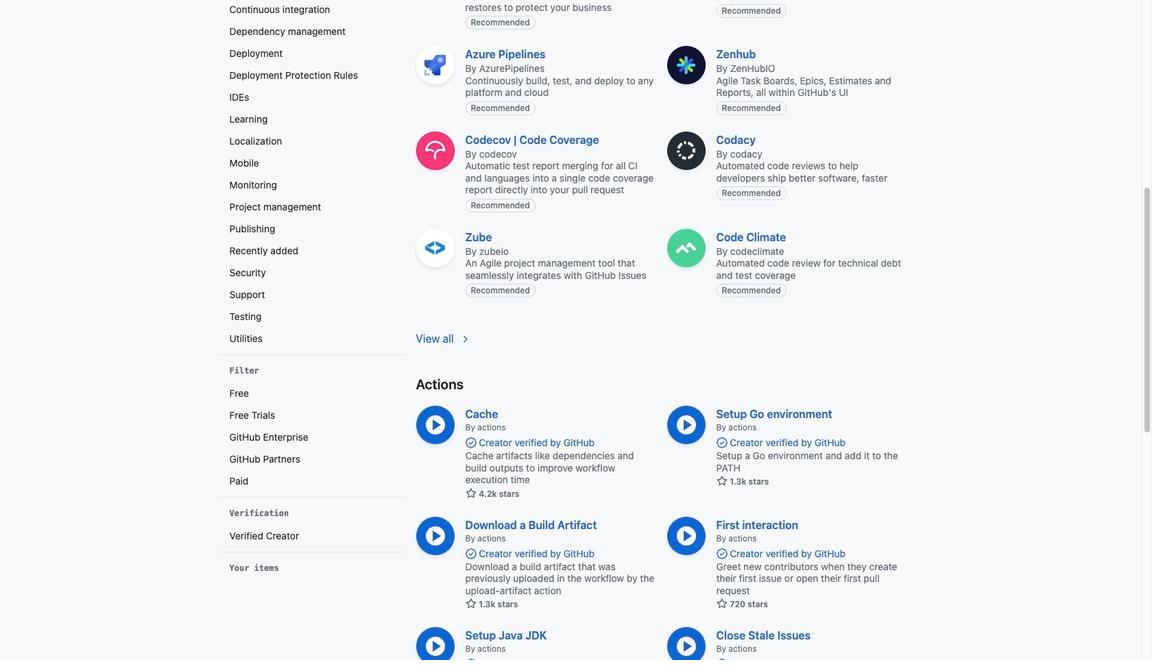 Task type: locate. For each thing, give the bounding box(es) containing it.
2 vertical spatial list
[[224, 525, 400, 547]]

0 vertical spatial verified image
[[717, 438, 728, 449]]

1 vertical spatial verified image
[[717, 549, 728, 560]]

star image
[[717, 476, 728, 487], [466, 488, 476, 499], [717, 599, 728, 610]]

3 list from the top
[[224, 525, 400, 547]]

0 vertical spatial list
[[224, 0, 400, 350]]

1 vertical spatial list
[[224, 383, 400, 492]]

view all apps listings image
[[459, 334, 470, 345]]

verified image
[[466, 438, 476, 449], [466, 549, 476, 560], [466, 659, 476, 661], [717, 659, 728, 661]]

0 vertical spatial star image
[[717, 476, 728, 487]]

verified image
[[717, 438, 728, 449], [717, 549, 728, 560]]

2 list from the top
[[224, 383, 400, 492]]

star image for second verified icon from the bottom of the page
[[717, 476, 728, 487]]

star image for second verified icon
[[717, 599, 728, 610]]

2 vertical spatial star image
[[717, 599, 728, 610]]

list
[[224, 0, 400, 350], [224, 383, 400, 492], [224, 525, 400, 547]]



Task type: vqa. For each thing, say whether or not it's contained in the screenshot.
the middle list
yes



Task type: describe. For each thing, give the bounding box(es) containing it.
2 verified image from the top
[[717, 549, 728, 560]]

1 verified image from the top
[[717, 438, 728, 449]]

1 vertical spatial star image
[[466, 488, 476, 499]]

star image
[[466, 599, 476, 610]]

1 list from the top
[[224, 0, 400, 350]]



